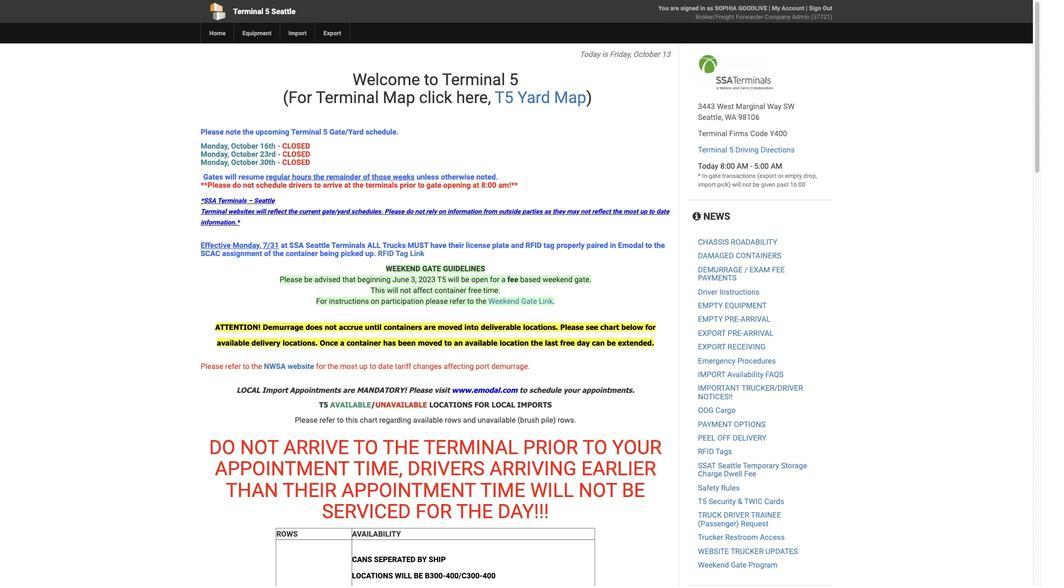 Task type: vqa. For each thing, say whether or not it's contained in the screenshot.
"EARLIER"
yes



Task type: locate. For each thing, give the bounding box(es) containing it.
be down by
[[414, 571, 423, 580]]

opening
[[444, 181, 471, 190]]

reflect right may
[[592, 208, 611, 215]]

of inside at ssa seattle terminals all trucks must have their license plate and rfid tag properly paired in emodal to the scac assignment of the container being picked up.
[[264, 249, 271, 258]]

today up in-
[[699, 161, 719, 170]]

0 vertical spatial gate
[[709, 172, 721, 179]]

will down the transactions
[[733, 181, 742, 188]]

1 horizontal spatial /
[[745, 265, 748, 274]]

be down the guidelines
[[462, 275, 470, 284]]

for down www.emodal.com
[[475, 400, 490, 409]]

1 vertical spatial for
[[416, 500, 452, 523]]

1 vertical spatial be
[[414, 571, 423, 580]]

0 vertical spatial pre-
[[725, 315, 741, 324]]

effective
[[201, 241, 231, 250]]

1 horizontal spatial map
[[555, 88, 587, 107]]

options
[[735, 420, 766, 429]]

drivers
[[408, 457, 485, 480]]

0 vertical spatial 8:00
[[721, 161, 736, 170]]

to inside the *ssa terminals – seattle terminal websites will reflect the current gate/yard schedules. please do not rely on information from outside parties as they may not reflect the most up to date information.*
[[649, 208, 655, 215]]

/
[[745, 265, 748, 274], [371, 400, 376, 409]]

1 vertical spatial and
[[463, 416, 476, 425]]

1 vertical spatial a
[[340, 338, 345, 347]]

as inside the *ssa terminals – seattle terminal websites will reflect the current gate/yard schedules. please do not rely on information from outside parties as they may not reflect the most up to date information.*
[[545, 208, 552, 215]]

am up or
[[771, 161, 783, 170]]

and right plate
[[512, 241, 524, 250]]

please refer to this chart regarding available rows and unavailable (brush pile) rows.
[[295, 416, 577, 425]]

goodlive
[[739, 5, 768, 12]]

am up the transactions
[[737, 161, 749, 170]]

www.emodal.com
[[452, 386, 518, 394]]

0 vertical spatial export
[[699, 329, 726, 338]]

of
[[363, 172, 370, 181], [264, 249, 271, 258]]

as inside you are signed in as sophia goodlive | my account | sign out broker/freight forwarder company admin (57721)
[[707, 5, 714, 12]]

/ left exam
[[745, 265, 748, 274]]

request
[[741, 519, 769, 528]]

not right may
[[581, 208, 591, 215]]

please right schedules.
[[385, 208, 405, 215]]

locations down cans
[[352, 571, 393, 580]]

1 vertical spatial local
[[492, 400, 516, 409]]

0 vertical spatial locations.
[[524, 323, 559, 332]]

5
[[265, 7, 270, 16], [510, 70, 519, 89], [323, 128, 328, 136], [730, 145, 734, 154]]

please down attention!
[[201, 362, 224, 371]]

1 horizontal spatial |
[[807, 5, 808, 12]]

1 horizontal spatial import
[[289, 30, 307, 37]]

or
[[779, 172, 784, 179]]

t5 inside 'welcome to terminal 5 (for terminal map click here, t5 yard map )'
[[495, 88, 514, 107]]

weekend down time.
[[489, 297, 520, 306]]

rely
[[426, 208, 437, 215]]

refer for please refer to this chart regarding available rows and unavailable (brush pile) rows.
[[320, 416, 335, 425]]

and right rows
[[463, 416, 476, 425]]

are up the available
[[343, 386, 355, 394]]

arrival up receiving
[[744, 329, 774, 338]]

arrive
[[284, 436, 349, 459]]

1 vertical spatial schedule
[[530, 386, 562, 394]]

a right once
[[340, 338, 345, 347]]

you are signed in as sophia goodlive | my account | sign out broker/freight forwarder company admin (57721)
[[659, 5, 833, 20]]

in
[[701, 5, 706, 12], [610, 241, 617, 250]]

arrival down equipment
[[741, 315, 771, 324]]

0 vertical spatial for
[[475, 400, 490, 409]]

link down weekend
[[539, 297, 553, 306]]

been
[[398, 338, 416, 347]]

not inside today                                                                                                                                                                                                                                                                                                                                                                                                                                                                                                                                                                                                                                                                                                           8:00 am - 5:00 am * in-gate transactions (export or empty drop, import pick) will not be given past 16:00
[[743, 181, 752, 188]]

0 vertical spatial link
[[410, 249, 425, 258]]

are down please
[[424, 323, 436, 332]]

0 horizontal spatial import
[[262, 386, 288, 394]]

0 vertical spatial container
[[286, 249, 318, 258]]

1 horizontal spatial free
[[561, 338, 575, 347]]

gate down trucker
[[731, 560, 747, 569]]

twic
[[745, 497, 763, 506]]

link right tag
[[410, 249, 425, 258]]

this
[[371, 286, 385, 295]]

please refer to the nwsa website for the most up to date tariff changes affecting port demurrage.
[[201, 362, 530, 371]]

reflect
[[268, 208, 287, 215], [592, 208, 611, 215]]

up up the emodal
[[641, 208, 648, 215]]

terminal inside please note the upcoming terminal 5 gate/yard schedule. monday, october 16th - closed monday, october 23rd - closed monday, october 30th - closed
[[291, 128, 322, 136]]

/ down mandatory!
[[371, 400, 376, 409]]

to right prior
[[418, 181, 425, 190]]

8:00 inside the gates will resume regular hours the remainder of those weeks unless otherwise noted. **please do not schedule drivers to arrive at the terminals prior to gate opening at 8:00 am!**
[[482, 181, 497, 190]]

to inside at ssa seattle terminals all trucks must have their license plate and rfid tag properly paired in emodal to the scac assignment of the container being picked up.
[[646, 241, 653, 250]]

2 horizontal spatial are
[[671, 5, 680, 12]]

will right the gates at the top left of the page
[[225, 172, 237, 181]]

assignment
[[222, 249, 262, 258]]

forwarder
[[737, 13, 764, 20]]

free inside attention! demurrage does not accrue until containers are moved into deliverable locations. please see chart below for available delivery locations. once a container has been moved to an available location the last free day can be extended.
[[561, 338, 575, 347]]

2 horizontal spatial container
[[435, 286, 467, 295]]

up.
[[366, 249, 376, 258]]

container inside at ssa seattle terminals all trucks must have their license plate and rfid tag properly paired in emodal to the scac assignment of the container being picked up.
[[286, 249, 318, 258]]

west
[[718, 102, 735, 111]]

| left sign
[[807, 5, 808, 12]]

0 vertical spatial import
[[289, 30, 307, 37]]

map right "yard"
[[555, 88, 587, 107]]

today
[[580, 50, 601, 59], [699, 161, 719, 170]]

as left they
[[545, 208, 552, 215]]

2 empty from the top
[[699, 315, 723, 324]]

0 horizontal spatial on
[[371, 297, 380, 306]]

date left the tariff
[[379, 362, 393, 371]]

properly
[[557, 241, 585, 250]]

today for today                                                                                                                                                                                                                                                                                                                                                                                                                                                                                                                                                                                                                                                                                                           8:00 am - 5:00 am * in-gate transactions (export or empty drop, import pick) will not be given past 16:00
[[699, 161, 719, 170]]

empty down driver
[[699, 301, 723, 310]]

1 horizontal spatial most
[[624, 208, 639, 215]]

0 vertical spatial today
[[580, 50, 601, 59]]

rules
[[722, 483, 740, 492]]

noted.
[[477, 172, 498, 181]]

will inside the gates will resume regular hours the remainder of those weeks unless otherwise noted. **please do not schedule drivers to arrive at the terminals prior to gate opening at 8:00 am!**
[[225, 172, 237, 181]]

1 vertical spatial up
[[360, 362, 368, 371]]

rfid left the tag on the right top of the page
[[526, 241, 542, 250]]

1 vertical spatial today
[[699, 161, 719, 170]]

0 vertical spatial gate
[[522, 297, 537, 306]]

fee
[[508, 275, 519, 284]]

1 horizontal spatial gate
[[731, 560, 747, 569]]

1 horizontal spatial 8:00
[[721, 161, 736, 170]]

do right **please
[[233, 181, 241, 190]]

driver
[[724, 511, 750, 520]]

tag
[[396, 249, 408, 258]]

please left 'note'
[[201, 128, 224, 136]]

rfid right 'up.'
[[378, 249, 394, 258]]

0 vertical spatial be
[[622, 479, 646, 502]]

8:00 left 'am!**' on the top of page
[[482, 181, 497, 190]]

their
[[449, 241, 464, 250]]

export pre-arrival link
[[699, 329, 774, 338]]

0 vertical spatial of
[[363, 172, 370, 181]]

be inside today                                                                                                                                                                                                                                                                                                                                                                                                                                                                                                                                                                                                                                                                                                           8:00 am - 5:00 am * in-gate transactions (export or empty drop, import pick) will not be given past 16:00
[[754, 181, 760, 188]]

schedule down 30th
[[256, 181, 287, 190]]

in right signed
[[701, 5, 706, 12]]

will down cans seperated by ship
[[395, 571, 412, 580]]

link inside weekend gate guidelines please be advised that beginning june 3, 2023 t5 will be open for a fee based weekend gate. this will not affect container free time. for instructions on participation please refer to the weekend gate link .
[[539, 297, 553, 306]]

below
[[622, 323, 644, 332]]

1 horizontal spatial locations
[[430, 400, 473, 409]]

demurrage.
[[492, 362, 530, 371]]

be
[[622, 479, 646, 502], [414, 571, 423, 580]]

date
[[657, 208, 670, 215], [379, 362, 393, 371]]

tags
[[716, 447, 733, 456]]

export up export receiving link
[[699, 329, 726, 338]]

emergency procedures link
[[699, 356, 777, 365]]

based
[[521, 275, 541, 284]]

info circle image
[[693, 211, 702, 221]]

0 vertical spatial do
[[233, 181, 241, 190]]

1 vertical spatial empty
[[699, 315, 723, 324]]

will inside today                                                                                                                                                                                                                                                                                                                                                                                                                                                                                                                                                                                                                                                                                                           8:00 am - 5:00 am * in-gate transactions (export or empty drop, import pick) will not be given past 16:00
[[733, 181, 742, 188]]

0 vertical spatial weekend
[[489, 297, 520, 306]]

and inside at ssa seattle terminals all trucks must have their license plate and rfid tag properly paired in emodal to the scac assignment of the container being picked up.
[[512, 241, 524, 250]]

1 vertical spatial in
[[610, 241, 617, 250]]

0 vertical spatial a
[[502, 275, 506, 284]]

oog cargo link
[[699, 406, 736, 415]]

1 am from the left
[[737, 161, 749, 170]]

not inside weekend gate guidelines please be advised that beginning june 3, 2023 t5 will be open for a fee based weekend gate. this will not affect container free time. for instructions on participation please refer to the weekend gate link .
[[400, 286, 411, 295]]

t5 inside weekend gate guidelines please be advised that beginning june 3, 2023 t5 will be open for a fee based weekend gate. this will not affect container free time. for instructions on participation please refer to the weekend gate link .
[[438, 275, 447, 284]]

to inside weekend gate guidelines please be advised that beginning june 3, 2023 t5 will be open for a fee based weekend gate. this will not affect container free time. for instructions on participation please refer to the weekend gate link .
[[468, 297, 474, 306]]

gate inside weekend gate guidelines please be advised that beginning june 3, 2023 t5 will be open for a fee based weekend gate. this will not affect container free time. for instructions on participation please refer to the weekend gate link .
[[522, 297, 537, 306]]

beginning
[[358, 275, 391, 284]]

1 vertical spatial terminals
[[332, 241, 366, 250]]

broker/freight
[[696, 13, 735, 20]]

please
[[201, 128, 224, 136], [385, 208, 405, 215], [280, 275, 303, 284], [561, 323, 584, 332], [201, 362, 224, 371], [409, 386, 433, 394], [295, 416, 318, 425]]

to up mandatory!
[[370, 362, 377, 371]]

prior
[[400, 181, 416, 190]]

0 horizontal spatial weekend
[[489, 297, 520, 306]]

plate
[[493, 241, 510, 250]]

please up t5 available / unavailable locations for local imports
[[409, 386, 433, 394]]

seattle right ssa
[[306, 241, 330, 250]]

gate left opening
[[427, 181, 442, 190]]

please up day
[[561, 323, 584, 332]]

1 vertical spatial free
[[561, 338, 575, 347]]

1 horizontal spatial refer
[[320, 416, 335, 425]]

the down regarding in the bottom left of the page
[[383, 436, 420, 459]]

1 horizontal spatial and
[[512, 241, 524, 250]]

otherwise
[[441, 172, 475, 181]]

import left export link
[[289, 30, 307, 37]]

terminals left all
[[332, 241, 366, 250]]

0 horizontal spatial chart
[[360, 416, 378, 425]]

peel off delivery link
[[699, 433, 767, 442]]

being
[[320, 249, 339, 258]]

the right hours
[[314, 172, 325, 181]]

1 vertical spatial container
[[435, 286, 467, 295]]

for inside attention! demurrage does not accrue until containers are moved into deliverable locations. please see chart below for available delivery locations. once a container has been moved to an available location the last free day can be extended.
[[646, 323, 656, 332]]

at inside at ssa seattle terminals all trucks must have their license plate and rfid tag properly paired in emodal to the scac assignment of the container being picked up.
[[281, 241, 288, 250]]

today for today is friday, october 13
[[580, 50, 601, 59]]

free inside weekend gate guidelines please be advised that beginning june 3, 2023 t5 will be open for a fee based weekend gate. this will not affect container free time. for instructions on participation please refer to the weekend gate link .
[[469, 286, 482, 295]]

past
[[778, 181, 789, 188]]

refer inside weekend gate guidelines please be advised that beginning june 3, 2023 t5 will be open for a fee based weekend gate. this will not affect container free time. for instructions on participation please refer to the weekend gate link .
[[450, 297, 466, 306]]

0 horizontal spatial of
[[264, 249, 271, 258]]

terminal
[[233, 7, 264, 16], [443, 70, 506, 89], [316, 88, 379, 107], [291, 128, 322, 136], [699, 129, 728, 138], [699, 145, 728, 154], [201, 208, 227, 215]]

directions
[[761, 145, 795, 154]]

do
[[209, 436, 236, 459]]

2 horizontal spatial for
[[646, 323, 656, 332]]

7/31
[[263, 241, 279, 250]]

www.emodal.com link
[[452, 386, 518, 394]]

do inside the gates will resume regular hours the remainder of those weeks unless otherwise noted. **please do not schedule drivers to arrive at the terminals prior to gate opening at 8:00 am!**
[[233, 181, 241, 190]]

once
[[320, 338, 338, 347]]

guidelines
[[443, 264, 486, 273]]

october down 'note'
[[231, 141, 258, 150]]

not up once
[[325, 323, 337, 332]]

0 horizontal spatial schedule
[[256, 181, 287, 190]]

container left "being"
[[286, 249, 318, 258]]

most inside the *ssa terminals – seattle terminal websites will reflect the current gate/yard schedules. please do not rely on information from outside parties as they may not reflect the most up to date information.*
[[624, 208, 639, 215]]

0 horizontal spatial to
[[354, 436, 379, 459]]

equipment
[[243, 30, 272, 37]]

marginal
[[736, 102, 766, 111]]

0 horizontal spatial today
[[580, 50, 601, 59]]

import link
[[280, 23, 315, 43]]

1 vertical spatial chart
[[360, 416, 378, 425]]

5 left gate/yard
[[323, 128, 328, 136]]

5 inside please note the upcoming terminal 5 gate/yard schedule. monday, october 16th - closed monday, october 23rd - closed monday, october 30th - closed
[[323, 128, 328, 136]]

1 vertical spatial gate
[[731, 560, 747, 569]]

not
[[243, 181, 254, 190], [743, 181, 752, 188], [415, 208, 425, 215], [581, 208, 591, 215], [400, 286, 411, 295], [325, 323, 337, 332]]

0 vertical spatial the
[[383, 436, 420, 459]]

0 horizontal spatial and
[[463, 416, 476, 425]]

locations. up 'last'
[[524, 323, 559, 332]]

terminal inside the *ssa terminals – seattle terminal websites will reflect the current gate/yard schedules. please do not rely on information from outside parties as they may not reflect the most up to date information.*
[[201, 208, 227, 215]]

october up "resume"
[[231, 158, 258, 167]]

local down delivery
[[237, 386, 260, 394]]

cargo
[[716, 406, 736, 415]]

be down your
[[622, 479, 646, 502]]

affect
[[413, 286, 433, 295]]

open
[[472, 275, 488, 284]]

do
[[233, 181, 241, 190], [406, 208, 414, 215]]

2 closed from the top
[[283, 150, 311, 159]]

at right opening
[[473, 181, 480, 190]]

import down nwsa
[[262, 386, 288, 394]]

payment options link
[[699, 420, 766, 429]]

terminals inside the *ssa terminals – seattle terminal websites will reflect the current gate/yard schedules. please do not rely on information from outside parties as they may not reflect the most up to date information.*
[[218, 197, 247, 205]]

locations up rows
[[430, 400, 473, 409]]

pre-
[[725, 315, 741, 324], [728, 329, 744, 338]]

1 vertical spatial of
[[264, 249, 271, 258]]

0 vertical spatial chart
[[601, 323, 620, 332]]

schedule inside the gates will resume regular hours the remainder of those weeks unless otherwise noted. **please do not schedule drivers to arrive at the terminals prior to gate opening at 8:00 am!**
[[256, 181, 287, 190]]

october left 13
[[634, 50, 660, 59]]

1 horizontal spatial available
[[413, 416, 443, 425]]

|
[[769, 5, 771, 12], [807, 5, 808, 12]]

location
[[500, 338, 529, 347]]

terminals inside at ssa seattle terminals all trucks must have their license plate and rfid tag properly paired in emodal to the scac assignment of the container being picked up.
[[332, 241, 366, 250]]

available down t5 available / unavailable locations for local imports
[[413, 416, 443, 425]]

1 vertical spatial not
[[579, 479, 618, 502]]

0 horizontal spatial link
[[410, 249, 425, 258]]

1 horizontal spatial terminals
[[332, 241, 366, 250]]

5 right here,
[[510, 70, 519, 89]]

please inside please note the upcoming terminal 5 gate/yard schedule. monday, october 16th - closed monday, october 23rd - closed monday, october 30th - closed
[[201, 128, 224, 136]]

1 | from the left
[[769, 5, 771, 12]]

0 horizontal spatial do
[[233, 181, 241, 190]]

trucker
[[731, 547, 764, 556]]

the inside please note the upcoming terminal 5 gate/yard schedule. monday, october 16th - closed monday, october 23rd - closed monday, october 30th - closed
[[243, 128, 254, 136]]

1 vertical spatial link
[[539, 297, 553, 306]]

1 horizontal spatial for
[[490, 275, 500, 284]]

gate up import
[[709, 172, 721, 179]]

1 horizontal spatial weekend
[[699, 560, 730, 569]]

0 vertical spatial will
[[531, 479, 574, 502]]

rfid inside at ssa seattle terminals all trucks must have their license plate and rfid tag properly paired in emodal to the scac assignment of the container being picked up.
[[526, 241, 542, 250]]

to left your
[[583, 436, 608, 459]]

and
[[512, 241, 524, 250], [463, 416, 476, 425]]

will down the guidelines
[[448, 275, 460, 284]]

do left rely
[[406, 208, 414, 215]]

the left current
[[288, 208, 298, 215]]

1 horizontal spatial gate
[[709, 172, 721, 179]]

1 horizontal spatial in
[[701, 5, 706, 12]]

8:00 inside today                                                                                                                                                                                                                                                                                                                                                                                                                                                                                                                                                                                                                                                                                                           8:00 am - 5:00 am * in-gate transactions (export or empty drop, import pick) will not be given past 16:00
[[721, 161, 736, 170]]

0 vertical spatial schedule
[[256, 181, 287, 190]]

400
[[483, 571, 496, 580]]

map left click
[[383, 88, 415, 107]]

- inside today                                                                                                                                                                                                                                                                                                                                                                                                                                                                                                                                                                                                                                                                                                           8:00 am - 5:00 am * in-gate transactions (export or empty drop, import pick) will not be given past 16:00
[[751, 161, 753, 170]]

locations. down does
[[283, 338, 318, 347]]

attention! demurrage does not accrue until containers are moved into deliverable locations. please see chart below for available delivery locations. once a container has been moved to an available location the last free day can be extended.
[[215, 323, 656, 347]]

0 horizontal spatial the
[[383, 436, 420, 459]]

container up please
[[435, 286, 467, 295]]

1 map from the left
[[383, 88, 415, 107]]

1 vertical spatial export
[[699, 342, 726, 351]]

refer left this
[[320, 416, 335, 425]]

at right arrive
[[345, 181, 351, 190]]

today inside today                                                                                                                                                                                                                                                                                                                                                                                                                                                                                                                                                                                                                                                                                                           8:00 am - 5:00 am * in-gate transactions (export or empty drop, import pick) will not be given past 16:00
[[699, 161, 719, 170]]

do not arrive to the terminal prior to your appointment time, drivers arriving earlier than their appointment time will not be serviced for the day!!!
[[209, 436, 662, 523]]

are
[[671, 5, 680, 12], [424, 323, 436, 332], [343, 386, 355, 394]]

1 vertical spatial for
[[646, 323, 656, 332]]

0 vertical spatial local
[[237, 386, 260, 394]]

2 vertical spatial are
[[343, 386, 355, 394]]

1 vertical spatial weekend
[[699, 560, 730, 569]]

import
[[699, 370, 726, 379]]

export
[[699, 329, 726, 338], [699, 342, 726, 351]]

1 vertical spatial gate
[[427, 181, 442, 190]]

terminal
[[424, 436, 519, 459]]

not inside the gates will resume regular hours the remainder of those weeks unless otherwise noted. **please do not schedule drivers to arrive at the terminals prior to gate opening at 8:00 am!**
[[243, 181, 254, 190]]

home link
[[201, 23, 234, 43]]

picked
[[341, 249, 364, 258]]

1 horizontal spatial be
[[622, 479, 646, 502]]

not up "–"
[[243, 181, 254, 190]]

for up time.
[[490, 275, 500, 284]]

1 horizontal spatial do
[[406, 208, 414, 215]]

gate inside "chassis roadability damaged containers demurrage / exam fee payments driver instructions empty equipment empty pre-arrival export pre-arrival export receiving emergency procedures import availability faqs important trucker/driver notices!! oog cargo payment options peel off delivery rfid tags ssat seattle temporary storage charge dwell fee safety rules t5 security & twic cards truck driver trainee (passenger) request trucker restroom access website trucker updates weekend gate program"
[[731, 560, 747, 569]]

equipment link
[[234, 23, 280, 43]]

refer down attention!
[[225, 362, 241, 371]]

2 vertical spatial refer
[[320, 416, 335, 425]]

are inside attention! demurrage does not accrue until containers are moved into deliverable locations. please see chart below for available delivery locations. once a container has been moved to an available location the last free day can be extended.
[[424, 323, 436, 332]]

reflect left current
[[268, 208, 287, 215]]

please inside weekend gate guidelines please be advised that beginning june 3, 2023 t5 will be open for a fee based weekend gate. this will not affect container free time. for instructions on participation please refer to the weekend gate link .
[[280, 275, 303, 284]]

moved right been
[[418, 338, 443, 347]]

seperated
[[374, 555, 416, 564]]

to left an
[[445, 338, 452, 347]]

a inside weekend gate guidelines please be advised that beginning june 3, 2023 t5 will be open for a fee based weekend gate. this will not affect container free time. for instructions on participation please refer to the weekend gate link .
[[502, 275, 506, 284]]

t5 down safety
[[699, 497, 707, 506]]

available down attention!
[[217, 338, 250, 347]]

faqs
[[766, 370, 784, 379]]

0 horizontal spatial for
[[416, 500, 452, 523]]

0 vertical spatial as
[[707, 5, 714, 12]]

0 horizontal spatial terminals
[[218, 197, 247, 205]]

1 vertical spatial 8:00
[[482, 181, 497, 190]]

| left my
[[769, 5, 771, 12]]

1 vertical spatial arrival
[[744, 329, 774, 338]]

1 vertical spatial are
[[424, 323, 436, 332]]

a
[[502, 275, 506, 284], [340, 338, 345, 347]]

be inside do not arrive to the terminal prior to your appointment time, drivers arriving earlier than their appointment time will not be serviced for the day!!!
[[622, 479, 646, 502]]

export up emergency
[[699, 342, 726, 351]]

1 horizontal spatial as
[[707, 5, 714, 12]]

0 vertical spatial locations
[[430, 400, 473, 409]]

will
[[531, 479, 574, 502], [395, 571, 412, 580]]

0 vertical spatial date
[[657, 208, 670, 215]]

0 horizontal spatial local
[[237, 386, 260, 394]]

free left day
[[561, 338, 575, 347]]

drop,
[[804, 172, 818, 179]]

at left ssa
[[281, 241, 288, 250]]

5 inside terminal 5 seattle link
[[265, 7, 270, 16]]

today                                                                                                                                                                                                                                                                                                                                                                                                                                                                                                                                                                                                                                                                                                           8:00 am - 5:00 am * in-gate transactions (export or empty drop, import pick) will not be given past 16:00
[[699, 161, 818, 188]]

terminals up "websites"
[[218, 197, 247, 205]]



Task type: describe. For each thing, give the bounding box(es) containing it.
am!**
[[499, 181, 518, 190]]

1 reflect from the left
[[268, 208, 287, 215]]

for inside do not arrive to the terminal prior to your appointment time, drivers arriving earlier than their appointment time will not be serviced for the day!!!
[[416, 500, 452, 523]]

cans
[[352, 555, 372, 564]]

- right 30th
[[278, 158, 281, 167]]

emodal
[[619, 241, 644, 250]]

1 vertical spatial moved
[[418, 338, 443, 347]]

the inside weekend gate guidelines please be advised that beginning june 3, 2023 t5 will be open for a fee based weekend gate. this will not affect container free time. for instructions on participation please refer to the weekend gate link .
[[476, 297, 487, 306]]

terminal 5 driving directions link
[[699, 145, 795, 154]]

gate
[[423, 264, 441, 273]]

2 export from the top
[[699, 342, 726, 351]]

0 horizontal spatial date
[[379, 362, 393, 371]]

those
[[372, 172, 391, 181]]

june
[[393, 275, 409, 284]]

3 closed from the top
[[283, 158, 310, 167]]

/ inside "chassis roadability damaged containers demurrage / exam fee payments driver instructions empty equipment empty pre-arrival export pre-arrival export receiving emergency procedures import availability faqs important trucker/driver notices!! oog cargo payment options peel off delivery rfid tags ssat seattle temporary storage charge dwell fee safety rules t5 security & twic cards truck driver trainee (passenger) request trucker restroom access website trucker updates weekend gate program"
[[745, 265, 748, 274]]

temporary
[[744, 461, 780, 470]]

gate inside today                                                                                                                                                                                                                                                                                                                                                                                                                                                                                                                                                                                                                                                                                                           8:00 am - 5:00 am * in-gate transactions (export or empty drop, import pick) will not be given past 16:00
[[709, 172, 721, 179]]

to left this
[[337, 416, 344, 425]]

seattle inside the *ssa terminals – seattle terminal websites will reflect the current gate/yard schedules. please do not rely on information from outside parties as they may not reflect the most up to date information.*
[[254, 197, 275, 205]]

16:00
[[791, 181, 806, 188]]

demurrage
[[263, 323, 304, 332]]

of inside the gates will resume regular hours the remainder of those weeks unless otherwise noted. **please do not schedule drivers to arrive at the terminals prior to gate opening at 8:00 am!**
[[363, 172, 370, 181]]

have
[[431, 241, 447, 250]]

company
[[766, 13, 791, 20]]

time.
[[484, 286, 501, 295]]

off
[[718, 433, 732, 442]]

2 to from the left
[[583, 436, 608, 459]]

oog
[[699, 406, 714, 415]]

resume
[[239, 172, 264, 181]]

0 horizontal spatial for
[[316, 362, 326, 371]]

october left the 23rd
[[231, 150, 258, 159]]

2023
[[419, 275, 436, 284]]

0 horizontal spatial locations
[[352, 571, 393, 580]]

up inside the *ssa terminals – seattle terminal websites will reflect the current gate/yard schedules. please do not rely on information from outside parties as they may not reflect the most up to date information.*
[[641, 208, 648, 215]]

website
[[699, 547, 730, 556]]

for inside weekend gate guidelines please be advised that beginning june 3, 2023 t5 will be open for a fee based weekend gate. this will not affect container free time. for instructions on participation please refer to the weekend gate link .
[[490, 275, 500, 284]]

will down the june
[[387, 286, 399, 295]]

1 to from the left
[[354, 436, 379, 459]]

payment
[[699, 420, 733, 429]]

day!!!
[[498, 500, 549, 523]]

2 map from the left
[[555, 88, 587, 107]]

1 horizontal spatial the
[[457, 500, 493, 523]]

1 vertical spatial locations.
[[283, 338, 318, 347]]

safety rules link
[[699, 483, 740, 492]]

the inside attention! demurrage does not accrue until containers are moved into deliverable locations. please see chart below for available delivery locations. once a container has been moved to an available location the last free day can be extended.
[[531, 338, 543, 347]]

is
[[603, 50, 608, 59]]

ssat seattle temporary storage charge dwell fee link
[[699, 461, 808, 478]]

do inside the *ssa terminals – seattle terminal websites will reflect the current gate/yard schedules. please do not rely on information from outside parties as they may not reflect the most up to date information.*
[[406, 208, 414, 215]]

&
[[738, 497, 743, 506]]

rfid inside "chassis roadability damaged containers demurrage / exam fee payments driver instructions empty equipment empty pre-arrival export pre-arrival export receiving emergency procedures import availability faqs important trucker/driver notices!! oog cargo payment options peel off delivery rfid tags ssat seattle temporary storage charge dwell fee safety rules t5 security & twic cards truck driver trainee (passenger) request trucker restroom access website trucker updates weekend gate program"
[[699, 447, 714, 456]]

seattle up import link
[[272, 7, 296, 16]]

click
[[419, 88, 453, 107]]

the left nwsa
[[252, 362, 262, 371]]

instructions
[[720, 287, 760, 296]]

your
[[564, 386, 580, 394]]

1 horizontal spatial local
[[492, 400, 516, 409]]

friday,
[[610, 50, 632, 59]]

2 am from the left
[[771, 161, 783, 170]]

gate.
[[575, 275, 592, 284]]

drivers
[[289, 181, 313, 190]]

appointments.
[[582, 386, 635, 394]]

the up the emodal
[[613, 208, 622, 215]]

0 horizontal spatial not
[[240, 436, 279, 459]]

dwell
[[724, 469, 743, 478]]

t5 yard map link
[[495, 88, 587, 107]]

1 vertical spatial /
[[371, 400, 376, 409]]

demurrage
[[699, 265, 743, 274]]

gate inside the gates will resume regular hours the remainder of those weeks unless otherwise noted. **please do not schedule drivers to arrive at the terminals prior to gate opening at 8:00 am!**
[[427, 181, 442, 190]]

nwsa
[[264, 362, 286, 371]]

not left rely
[[415, 208, 425, 215]]

on inside weekend gate guidelines please be advised that beginning june 3, 2023 t5 will be open for a fee based weekend gate. this will not affect container free time. for instructions on participation please refer to the weekend gate link .
[[371, 297, 380, 306]]

1 horizontal spatial at
[[345, 181, 351, 190]]

may
[[567, 208, 580, 215]]

container inside weekend gate guidelines please be advised that beginning june 3, 2023 t5 will be open for a fee based weekend gate. this will not affect container free time. for instructions on participation please refer to the weekend gate link .
[[435, 286, 467, 295]]

imports
[[518, 400, 552, 409]]

important trucker/driver notices!! link
[[699, 384, 804, 401]]

1 vertical spatial pre-
[[728, 329, 744, 338]]

does
[[306, 323, 323, 332]]

to up imports
[[520, 386, 528, 394]]

5:00
[[755, 161, 770, 170]]

unavailable
[[376, 400, 427, 409]]

truck
[[699, 511, 722, 520]]

scac
[[201, 249, 220, 258]]

are inside you are signed in as sophia goodlive | my account | sign out broker/freight forwarder company admin (57721)
[[671, 5, 680, 12]]

1 horizontal spatial for
[[475, 400, 490, 409]]

on inside the *ssa terminals – seattle terminal websites will reflect the current gate/yard schedules. please do not rely on information from outside parties as they may not reflect the most up to date information.*
[[439, 208, 446, 215]]

deliverable
[[481, 323, 521, 332]]

their
[[283, 479, 337, 502]]

5 left 'driving'
[[730, 145, 734, 154]]

in inside at ssa seattle terminals all trucks must have their license plate and rfid tag properly paired in emodal to the scac assignment of the container being picked up.
[[610, 241, 617, 250]]

please inside attention! demurrage does not accrue until containers are moved into deliverable locations. please see chart below for available delivery locations. once a container has been moved to an available location the last free day can be extended.
[[561, 323, 584, 332]]

accrue
[[339, 323, 363, 332]]

0 horizontal spatial will
[[395, 571, 412, 580]]

2 reflect from the left
[[592, 208, 611, 215]]

storage
[[782, 461, 808, 470]]

unavailable
[[478, 416, 516, 425]]

the down once
[[328, 362, 338, 371]]

delivery
[[733, 433, 767, 442]]

procedures
[[738, 356, 777, 365]]

gate/yard
[[322, 208, 350, 215]]

sign out link
[[810, 5, 833, 12]]

upcoming
[[256, 128, 290, 136]]

2 horizontal spatial at
[[473, 181, 480, 190]]

date inside the *ssa terminals – seattle terminal websites will reflect the current gate/yard schedules. please do not rely on information from outside parties as they may not reflect the most up to date information.*
[[657, 208, 670, 215]]

0 horizontal spatial available
[[217, 338, 250, 347]]

please up arrive
[[295, 416, 318, 425]]

1 export from the top
[[699, 329, 726, 338]]

chart inside attention! demurrage does not accrue until containers are moved into deliverable locations. please see chart below for available delivery locations. once a container has been moved to an available location the last free day can be extended.
[[601, 323, 620, 332]]

demurrage / exam fee payments link
[[699, 265, 785, 282]]

fee
[[745, 469, 757, 478]]

to inside attention! demurrage does not accrue until containers are moved into deliverable locations. please see chart below for available delivery locations. once a container has been moved to an available location the last free day can be extended.
[[445, 338, 452, 347]]

weekend inside weekend gate guidelines please be advised that beginning june 3, 2023 t5 will be open for a fee based weekend gate. this will not affect container free time. for instructions on participation please refer to the weekend gate link .
[[489, 297, 520, 306]]

by
[[418, 555, 427, 564]]

empty
[[786, 172, 803, 179]]

signed
[[681, 5, 699, 12]]

container inside attention! demurrage does not accrue until containers are moved into deliverable locations. please see chart below for available delivery locations. once a container has been moved to an available location the last free day can be extended.
[[347, 338, 381, 347]]

in inside you are signed in as sophia goodlive | my account | sign out broker/freight forwarder company admin (57721)
[[701, 5, 706, 12]]

to left arrive
[[314, 181, 321, 190]]

0 horizontal spatial rfid
[[378, 249, 394, 258]]

1 vertical spatial most
[[340, 362, 358, 371]]

trainee
[[752, 511, 782, 520]]

driver instructions link
[[699, 287, 760, 296]]

hours
[[292, 172, 312, 181]]

0 vertical spatial moved
[[438, 323, 463, 332]]

containers
[[384, 323, 422, 332]]

0 vertical spatial arrival
[[741, 315, 771, 324]]

to inside 'welcome to terminal 5 (for terminal map click here, t5 yard map )'
[[424, 70, 439, 89]]

gate/yard
[[330, 128, 364, 136]]

- right the 23rd
[[278, 150, 281, 159]]

extended.
[[618, 338, 655, 347]]

be left advised
[[304, 275, 313, 284]]

(for
[[283, 88, 312, 107]]

the left terminals
[[353, 181, 364, 190]]

please inside the *ssa terminals – seattle terminal websites will reflect the current gate/yard schedules. please do not rely on information from outside parties as they may not reflect the most up to date information.*
[[385, 208, 405, 215]]

home
[[209, 30, 226, 37]]

the right the emodal
[[655, 241, 666, 250]]

for
[[316, 297, 327, 306]]

mandatory!
[[357, 386, 407, 394]]

400/c300-
[[446, 571, 483, 580]]

payments
[[699, 274, 737, 282]]

be inside attention! demurrage does not accrue until containers are moved into deliverable locations. please see chart below for available delivery locations. once a container has been moved to an available location the last free day can be extended.
[[607, 338, 616, 347]]

0 horizontal spatial up
[[360, 362, 368, 371]]

t5 inside "chassis roadability damaged containers demurrage / exam fee payments driver instructions empty equipment empty pre-arrival export pre-arrival export receiving emergency procedures import availability faqs important trucker/driver notices!! oog cargo payment options peel off delivery rfid tags ssat seattle temporary storage charge dwell fee safety rules t5 security & twic cards truck driver trainee (passenger) request trucker restroom access website trucker updates weekend gate program"
[[699, 497, 707, 506]]

a inside attention! demurrage does not accrue until containers are moved into deliverable locations. please see chart below for available delivery locations. once a container has been moved to an available location the last free day can be extended.
[[340, 338, 345, 347]]

1 closed from the top
[[283, 141, 310, 150]]

peel
[[699, 433, 716, 442]]

–
[[248, 197, 253, 205]]

1 empty from the top
[[699, 301, 723, 310]]

weekend
[[386, 264, 421, 273]]

serviced
[[322, 500, 411, 523]]

0 horizontal spatial are
[[343, 386, 355, 394]]

exam
[[750, 265, 771, 274]]

weekend inside "chassis roadability damaged containers demurrage / exam fee payments driver instructions empty equipment empty pre-arrival export pre-arrival export receiving emergency procedures import availability faqs important trucker/driver notices!! oog cargo payment options peel off delivery rfid tags ssat seattle temporary storage charge dwell fee safety rules t5 security & twic cards truck driver trainee (passenger) request trucker restroom access website trucker updates weekend gate program"
[[699, 560, 730, 569]]

1 horizontal spatial schedule
[[530, 386, 562, 394]]

1 horizontal spatial not
[[579, 479, 618, 502]]

must
[[408, 241, 429, 250]]

2 horizontal spatial available
[[465, 338, 498, 347]]

t5 down appointments
[[319, 400, 328, 409]]

local import appointments are mandatory! please visit www.emodal.com to schedule your appointments.
[[237, 386, 635, 394]]

trucker
[[699, 533, 724, 542]]

will inside do not arrive to the terminal prior to your appointment time, drivers arriving earlier than their appointment time will not be serviced for the day!!!
[[531, 479, 574, 502]]

(57721)
[[812, 13, 833, 20]]

regular
[[266, 172, 290, 181]]

1 vertical spatial import
[[262, 386, 288, 394]]

- right 16th
[[278, 141, 281, 150]]

seattle inside "chassis roadability damaged containers demurrage / exam fee payments driver instructions empty equipment empty pre-arrival export pre-arrival export receiving emergency procedures import availability faqs important trucker/driver notices!! oog cargo payment options peel off delivery rfid tags ssat seattle temporary storage charge dwell fee safety rules t5 security & twic cards truck driver trainee (passenger) request trucker restroom access website trucker updates weekend gate program"
[[718, 461, 742, 470]]

see
[[586, 323, 599, 332]]

1 horizontal spatial locations.
[[524, 323, 559, 332]]

will inside the *ssa terminals – seattle terminal websites will reflect the current gate/yard schedules. please do not rely on information from outside parties as they may not reflect the most up to date information.*
[[256, 208, 266, 215]]

participation
[[382, 297, 424, 306]]

my
[[772, 5, 781, 12]]

seattle inside at ssa seattle terminals all trucks must have their license plate and rfid tag properly paired in emodal to the scac assignment of the container being picked up.
[[306, 241, 330, 250]]

(passenger)
[[699, 519, 740, 528]]

*ssa
[[201, 197, 216, 205]]

refer for please refer to the nwsa website for the most up to date tariff changes affecting port demurrage.
[[225, 362, 241, 371]]

the left ssa
[[273, 249, 284, 258]]

5 inside 'welcome to terminal 5 (for terminal map click here, t5 yard map )'
[[510, 70, 519, 89]]

0 horizontal spatial be
[[414, 571, 423, 580]]

available
[[331, 400, 371, 409]]

3443
[[699, 102, 716, 111]]

to left nwsa
[[243, 362, 250, 371]]

not inside attention! demurrage does not accrue until containers are moved into deliverable locations. please see chart below for available delivery locations. once a container has been moved to an available location the last free day can be extended.
[[325, 323, 337, 332]]

this
[[346, 416, 358, 425]]

terminal 5 seattle image
[[699, 54, 774, 90]]

can
[[593, 338, 605, 347]]

2 | from the left
[[807, 5, 808, 12]]



